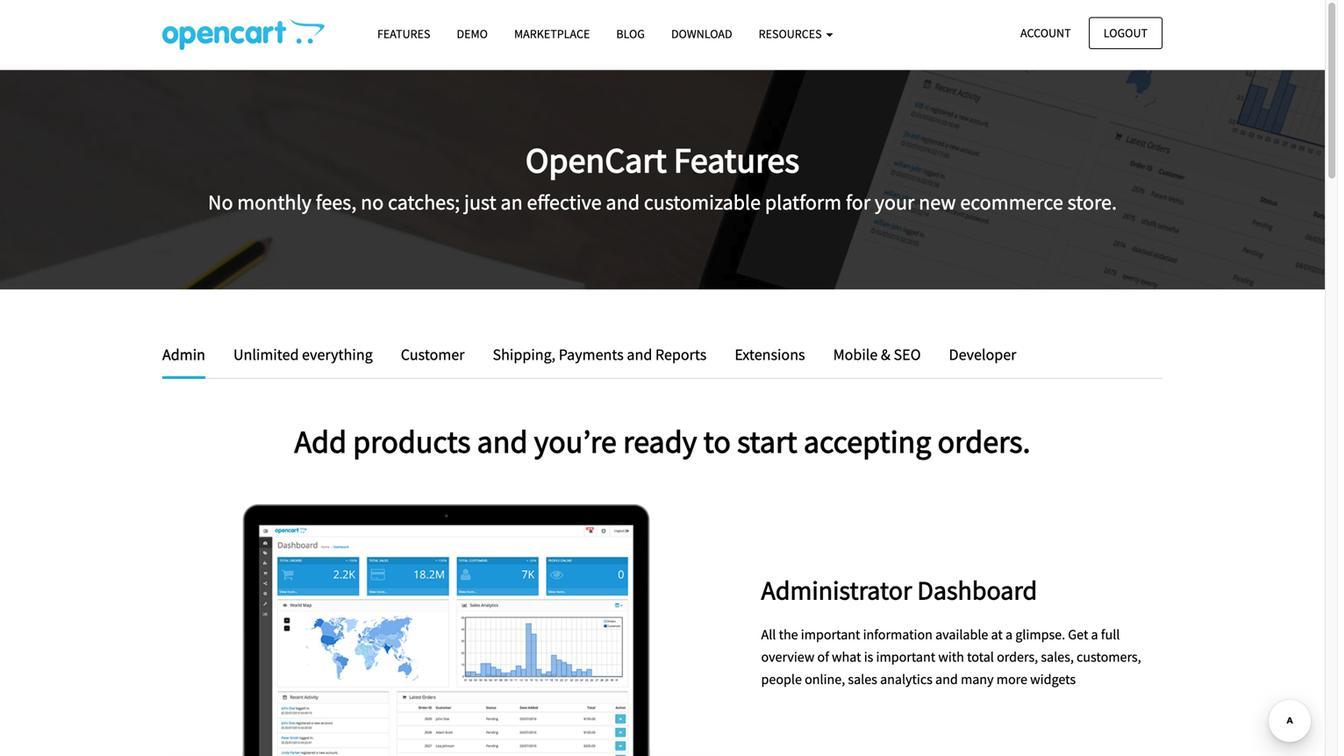 Task type: vqa. For each thing, say whether or not it's contained in the screenshot.
the leftmost Features
yes



Task type: locate. For each thing, give the bounding box(es) containing it.
analytics
[[881, 671, 933, 689]]

is
[[865, 649, 874, 666]]

all
[[762, 626, 776, 644]]

administrator
[[762, 574, 913, 607]]

orders,
[[997, 649, 1039, 666]]

resources
[[759, 26, 825, 42]]

2 a from the left
[[1092, 626, 1099, 644]]

marketplace
[[514, 26, 590, 42]]

no
[[208, 189, 233, 216]]

blog link
[[603, 18, 658, 49]]

0 vertical spatial important
[[801, 626, 861, 644]]

seo
[[894, 345, 921, 365]]

&
[[881, 345, 891, 365]]

a left full
[[1092, 626, 1099, 644]]

0 horizontal spatial features
[[378, 26, 431, 42]]

important
[[801, 626, 861, 644], [877, 649, 936, 666]]

online,
[[805, 671, 846, 689]]

all the important information available at a glimpse. get a full overview of what is important with total orders, sales, customers, people online, sales analytics and many more widgets
[[762, 626, 1142, 689]]

you're
[[534, 422, 617, 462]]

account link
[[1006, 17, 1087, 49]]

add products and you're ready to start accepting orders.
[[295, 422, 1031, 462]]

0 horizontal spatial a
[[1006, 626, 1013, 644]]

customizable
[[644, 189, 761, 216]]

developer
[[950, 345, 1017, 365]]

features inside opencart features no monthly fees, no catches; just an effective and customizable platform for your new ecommerce store.
[[674, 138, 800, 182]]

and down opencart
[[606, 189, 640, 216]]

features up customizable
[[674, 138, 800, 182]]

download
[[672, 26, 733, 42]]

sales,
[[1042, 649, 1074, 666]]

1 horizontal spatial features
[[674, 138, 800, 182]]

0 horizontal spatial important
[[801, 626, 861, 644]]

reports
[[656, 345, 707, 365]]

to
[[704, 422, 731, 462]]

blog
[[617, 26, 645, 42]]

available
[[936, 626, 989, 644]]

and left reports
[[627, 345, 653, 365]]

effective
[[527, 189, 602, 216]]

and down with
[[936, 671, 959, 689]]

platform
[[765, 189, 842, 216]]

1 vertical spatial features
[[674, 138, 800, 182]]

products
[[353, 422, 471, 462]]

add
[[295, 422, 347, 462]]

fees,
[[316, 189, 357, 216]]

features left demo
[[378, 26, 431, 42]]

opencart
[[526, 138, 667, 182]]

full
[[1102, 626, 1121, 644]]

your
[[875, 189, 915, 216]]

demo link
[[444, 18, 501, 49]]

important up analytics
[[877, 649, 936, 666]]

information
[[864, 626, 933, 644]]

1 horizontal spatial a
[[1092, 626, 1099, 644]]

at
[[992, 626, 1003, 644]]

what
[[832, 649, 862, 666]]

the
[[779, 626, 799, 644]]

a
[[1006, 626, 1013, 644], [1092, 626, 1099, 644]]

new
[[919, 189, 957, 216]]

many
[[961, 671, 994, 689]]

marketplace link
[[501, 18, 603, 49]]

extensions
[[735, 345, 806, 365]]

unlimited everything link
[[220, 342, 386, 368]]

logout link
[[1089, 17, 1163, 49]]

features
[[378, 26, 431, 42], [674, 138, 800, 182]]

and
[[606, 189, 640, 216], [627, 345, 653, 365], [477, 422, 528, 462], [936, 671, 959, 689]]

customers,
[[1077, 649, 1142, 666]]

download link
[[658, 18, 746, 49]]

features link
[[364, 18, 444, 49]]

a right at
[[1006, 626, 1013, 644]]

1 horizontal spatial important
[[877, 649, 936, 666]]

and inside all the important information available at a glimpse. get a full overview of what is important with total orders, sales, customers, people online, sales analytics and many more widgets
[[936, 671, 959, 689]]

dashboard
[[918, 574, 1038, 607]]

1 a from the left
[[1006, 626, 1013, 644]]

admin
[[162, 345, 205, 365]]

important up of
[[801, 626, 861, 644]]



Task type: describe. For each thing, give the bounding box(es) containing it.
catches;
[[388, 189, 460, 216]]

everything
[[302, 345, 373, 365]]

opencart - features image
[[162, 18, 325, 50]]

account
[[1021, 25, 1072, 41]]

widgets
[[1031, 671, 1076, 689]]

unlimited everything
[[234, 345, 373, 365]]

developer link
[[936, 342, 1017, 368]]

mobile & seo link
[[821, 342, 935, 368]]

payments
[[559, 345, 624, 365]]

glimpse.
[[1016, 626, 1066, 644]]

shipping,
[[493, 345, 556, 365]]

admin link
[[162, 342, 219, 379]]

of
[[818, 649, 830, 666]]

0 vertical spatial features
[[378, 26, 431, 42]]

ready
[[623, 422, 698, 462]]

overview
[[762, 649, 815, 666]]

administrator dashboard
[[762, 574, 1038, 607]]

with
[[939, 649, 965, 666]]

and inside shipping, payments and reports link
[[627, 345, 653, 365]]

and left you're
[[477, 422, 528, 462]]

logout
[[1104, 25, 1148, 41]]

sales
[[848, 671, 878, 689]]

resources link
[[746, 18, 847, 49]]

just
[[464, 189, 497, 216]]

customer
[[401, 345, 465, 365]]

more
[[997, 671, 1028, 689]]

administrator dashboard image
[[162, 505, 735, 757]]

people
[[762, 671, 802, 689]]

store.
[[1068, 189, 1118, 216]]

get
[[1069, 626, 1089, 644]]

customer link
[[388, 342, 478, 368]]

shipping, payments and reports
[[493, 345, 707, 365]]

unlimited
[[234, 345, 299, 365]]

total
[[968, 649, 995, 666]]

shipping, payments and reports link
[[480, 342, 720, 368]]

extensions link
[[722, 342, 819, 368]]

for
[[846, 189, 871, 216]]

orders.
[[938, 422, 1031, 462]]

opencart features no monthly fees, no catches; just an effective and customizable platform for your new ecommerce store.
[[208, 138, 1118, 216]]

mobile
[[834, 345, 878, 365]]

start
[[738, 422, 798, 462]]

1 vertical spatial important
[[877, 649, 936, 666]]

an
[[501, 189, 523, 216]]

mobile & seo
[[834, 345, 921, 365]]

no
[[361, 189, 384, 216]]

and inside opencart features no monthly fees, no catches; just an effective and customizable platform for your new ecommerce store.
[[606, 189, 640, 216]]

accepting
[[804, 422, 932, 462]]

monthly
[[237, 189, 312, 216]]

demo
[[457, 26, 488, 42]]

ecommerce
[[961, 189, 1064, 216]]



